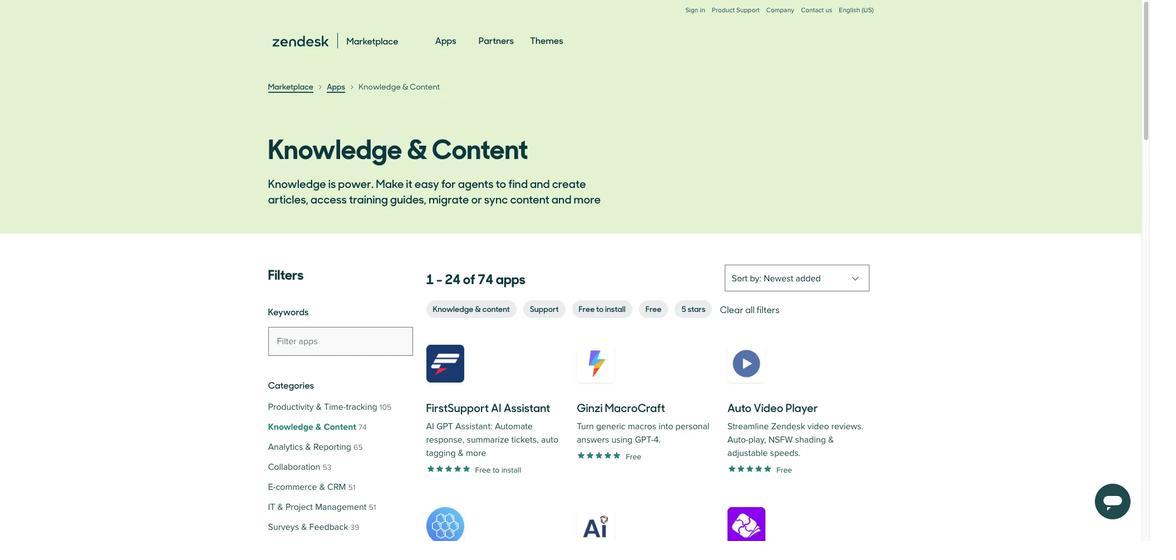 Task type: describe. For each thing, give the bounding box(es) containing it.
analytics & reporting 65
[[268, 442, 363, 453]]

time-
[[324, 402, 346, 413]]

global-navigation-secondary element
[[268, 0, 874, 26]]

for
[[441, 175, 456, 191]]

contact us link
[[801, 6, 832, 14]]

us
[[825, 6, 832, 14]]

sign in link
[[685, 6, 705, 14]]

automate
[[495, 421, 533, 433]]

auto-
[[727, 435, 749, 446]]

to inside knowledge is power. make it easy for agents to find and create articles, access training guides, migrate or sync content and more
[[496, 175, 506, 191]]

firstsupport ai assistant ai gpt assistant: automate response, summarize tickets, auto tagging & more
[[426, 400, 558, 459]]

nsfw
[[769, 435, 793, 446]]

adjustable
[[727, 448, 768, 459]]

filters
[[268, 264, 304, 284]]

summarize
[[467, 435, 509, 446]]

sync
[[484, 191, 508, 207]]

more inside knowledge is power. make it easy for agents to find and create articles, access training guides, migrate or sync content and more
[[574, 191, 601, 207]]

51 for management
[[369, 503, 376, 513]]

1 vertical spatial apps
[[327, 81, 345, 92]]

0 vertical spatial content
[[410, 81, 440, 92]]

assistant:
[[455, 421, 493, 433]]

1 vertical spatial knowledge & content
[[268, 127, 528, 166]]

support inside "global-navigation-secondary" 'element'
[[736, 6, 760, 14]]

marketplace link
[[268, 81, 313, 93]]

shading
[[795, 435, 826, 446]]

content inside knowledge is power. make it easy for agents to find and create articles, access training guides, migrate or sync content and more
[[510, 191, 549, 207]]

1 horizontal spatial 74
[[478, 268, 493, 288]]

0 horizontal spatial and
[[530, 175, 550, 191]]

of
[[463, 268, 475, 288]]

74 inside knowledge & content 74
[[358, 423, 367, 433]]

collaboration 53
[[268, 462, 331, 473]]

reviews.
[[831, 421, 863, 433]]

in
[[700, 6, 705, 14]]

clear all filters button
[[719, 302, 781, 317]]

themes link
[[530, 24, 563, 57]]

crm
[[327, 482, 346, 493]]

65
[[354, 443, 363, 453]]

0 horizontal spatial install
[[502, 466, 521, 475]]

auto video player streamline zendesk video reviews. auto-play, nsfw shading & adjustable speeds.
[[727, 400, 863, 459]]

categories
[[268, 379, 314, 391]]

tagging
[[426, 448, 456, 459]]

surveys
[[268, 522, 299, 533]]

sign
[[685, 6, 698, 14]]

turn
[[577, 421, 594, 433]]

it
[[268, 502, 275, 513]]

response,
[[426, 435, 464, 446]]

easy
[[415, 175, 439, 191]]

zendesk
[[771, 421, 805, 433]]

stars
[[688, 303, 705, 315]]

more inside the firstsupport ai assistant ai gpt assistant: automate response, summarize tickets, auto tagging & more
[[466, 448, 486, 459]]

1 horizontal spatial free to install
[[579, 303, 625, 315]]

using
[[611, 435, 633, 446]]

commerce
[[276, 482, 317, 493]]

make
[[376, 175, 404, 191]]

apps
[[496, 268, 525, 288]]

project
[[286, 502, 313, 513]]

agents
[[458, 175, 494, 191]]

english
[[839, 6, 860, 14]]

4.
[[654, 435, 661, 446]]

into
[[659, 421, 673, 433]]

product support link
[[712, 6, 760, 14]]

macros
[[628, 421, 656, 433]]

& inside auto video player streamline zendesk video reviews. auto-play, nsfw shading & adjustable speeds.
[[828, 435, 834, 446]]

or
[[471, 191, 482, 207]]

english (us)
[[839, 6, 874, 14]]

surveys & feedback 39
[[268, 522, 359, 533]]

Filter apps search field
[[268, 327, 413, 356]]

5
[[682, 303, 686, 315]]

auto
[[541, 435, 558, 446]]

english (us) link
[[839, 6, 874, 26]]

firstsupport
[[426, 400, 489, 416]]

product
[[712, 6, 735, 14]]

(us)
[[862, 6, 874, 14]]

1 horizontal spatial and
[[552, 191, 571, 207]]

feedback
[[309, 522, 348, 533]]

knowledge inside knowledge is power. make it easy for agents to find and create articles, access training guides, migrate or sync content and more
[[268, 175, 326, 191]]

tracking
[[346, 402, 377, 413]]

sign in
[[685, 6, 705, 14]]

answers
[[577, 435, 609, 446]]



Task type: locate. For each thing, give the bounding box(es) containing it.
knowledge is power. make it easy for agents to find and create articles, access training guides, migrate or sync content and more
[[268, 175, 601, 207]]

video
[[808, 421, 829, 433]]

0 vertical spatial knowledge & content
[[359, 81, 440, 92]]

filters
[[756, 303, 780, 316]]

analytics
[[268, 442, 303, 453]]

e-commerce & crm 51
[[268, 482, 355, 493]]

0 vertical spatial 51
[[348, 483, 355, 493]]

0 horizontal spatial apps link
[[327, 81, 345, 93]]

streamline
[[727, 421, 769, 433]]

ai left gpt
[[426, 421, 434, 433]]

51 for crm
[[348, 483, 355, 493]]

management
[[315, 502, 367, 513]]

51 right management
[[369, 503, 376, 513]]

content right the sync
[[510, 191, 549, 207]]

training
[[349, 191, 388, 207]]

0 vertical spatial ai
[[491, 400, 501, 416]]

play,
[[749, 435, 766, 446]]

knowledge & content
[[433, 303, 510, 315]]

apps link left partners link
[[435, 24, 456, 57]]

0 vertical spatial to
[[496, 175, 506, 191]]

0 horizontal spatial more
[[466, 448, 486, 459]]

1 vertical spatial content
[[482, 303, 510, 315]]

0 horizontal spatial 51
[[348, 483, 355, 493]]

company link
[[766, 6, 794, 26]]

0 vertical spatial apps link
[[435, 24, 456, 57]]

1 horizontal spatial ai
[[491, 400, 501, 416]]

zendesk image
[[272, 36, 328, 47]]

knowledge & content
[[359, 81, 440, 92], [268, 127, 528, 166]]

content down apps
[[482, 303, 510, 315]]

auto
[[727, 400, 752, 416]]

install
[[605, 303, 625, 315], [502, 466, 521, 475]]

0 horizontal spatial ai
[[426, 421, 434, 433]]

marketplace
[[268, 81, 313, 92]]

-
[[436, 268, 442, 288]]

0 horizontal spatial free to install
[[475, 466, 521, 475]]

ai up automate on the left bottom of page
[[491, 400, 501, 416]]

apps
[[435, 34, 456, 46], [327, 81, 345, 92]]

0 vertical spatial install
[[605, 303, 625, 315]]

productivity & time-tracking 105
[[268, 402, 391, 413]]

51 inside e-commerce & crm 51
[[348, 483, 355, 493]]

e-
[[268, 482, 276, 493]]

keywords
[[268, 306, 309, 318]]

partners
[[479, 34, 514, 46]]

&
[[402, 81, 408, 92], [407, 127, 427, 166], [475, 303, 481, 315], [316, 402, 322, 413], [316, 422, 321, 433], [828, 435, 834, 446], [305, 442, 311, 453], [458, 448, 464, 459], [319, 482, 325, 493], [278, 502, 283, 513], [301, 522, 307, 533]]

24
[[445, 268, 461, 288]]

video
[[754, 400, 783, 416]]

0 horizontal spatial support
[[530, 303, 559, 315]]

product support
[[712, 6, 760, 14]]

None search field
[[268, 327, 413, 356]]

1 vertical spatial ai
[[426, 421, 434, 433]]

migrate
[[429, 191, 469, 207]]

0 vertical spatial more
[[574, 191, 601, 207]]

1 vertical spatial 51
[[369, 503, 376, 513]]

& inside the firstsupport ai assistant ai gpt assistant: automate response, summarize tickets, auto tagging & more
[[458, 448, 464, 459]]

create
[[552, 175, 586, 191]]

74 right of
[[478, 268, 493, 288]]

1 vertical spatial more
[[466, 448, 486, 459]]

contact us
[[801, 6, 832, 14]]

themes
[[530, 34, 563, 46]]

2 vertical spatial to
[[493, 466, 500, 475]]

speeds.
[[770, 448, 801, 459]]

0 vertical spatial apps
[[435, 34, 456, 46]]

1 horizontal spatial apps
[[435, 34, 456, 46]]

to
[[496, 175, 506, 191], [596, 303, 604, 315], [493, 466, 500, 475]]

2 vertical spatial content
[[324, 422, 356, 433]]

51 right crm
[[348, 483, 355, 493]]

0 horizontal spatial apps
[[327, 81, 345, 92]]

it & project management 51
[[268, 502, 376, 513]]

74 down tracking
[[358, 423, 367, 433]]

all
[[745, 303, 755, 316]]

knowledge & content 74
[[268, 422, 367, 433]]

1 - 24 of 74 apps
[[426, 268, 525, 288]]

support
[[736, 6, 760, 14], [530, 303, 559, 315]]

collaboration
[[268, 462, 320, 473]]

1 vertical spatial content
[[432, 127, 528, 166]]

1 horizontal spatial apps link
[[435, 24, 456, 57]]

find
[[508, 175, 528, 191]]

apps link
[[435, 24, 456, 57], [327, 81, 345, 93]]

1 horizontal spatial 51
[[369, 503, 376, 513]]

1 vertical spatial 74
[[358, 423, 367, 433]]

5 stars
[[682, 303, 705, 315]]

apps right marketplace
[[327, 81, 345, 92]]

power.
[[338, 175, 374, 191]]

articles,
[[268, 191, 308, 207]]

gpt-
[[635, 435, 654, 446]]

1 vertical spatial apps link
[[327, 81, 345, 93]]

1 vertical spatial free to install
[[475, 466, 521, 475]]

ginzi macrocraft turn generic macros into personal answers using gpt-4.
[[577, 400, 709, 446]]

clear
[[720, 303, 743, 316]]

clear all filters
[[720, 303, 780, 316]]

1 vertical spatial to
[[596, 303, 604, 315]]

53
[[323, 463, 331, 473]]

1 horizontal spatial support
[[736, 6, 760, 14]]

contact
[[801, 6, 824, 14]]

1 vertical spatial support
[[530, 303, 559, 315]]

macrocraft
[[605, 400, 665, 416]]

access
[[311, 191, 347, 207]]

1
[[426, 268, 434, 288]]

content
[[510, 191, 549, 207], [482, 303, 510, 315]]

personal
[[676, 421, 709, 433]]

0 horizontal spatial 74
[[358, 423, 367, 433]]

105
[[379, 403, 391, 412]]

is
[[328, 175, 336, 191]]

51
[[348, 483, 355, 493], [369, 503, 376, 513]]

tickets,
[[511, 435, 539, 446]]

assistant
[[504, 400, 550, 416]]

0 vertical spatial 74
[[478, 268, 493, 288]]

0 horizontal spatial content
[[482, 303, 510, 315]]

content
[[410, 81, 440, 92], [432, 127, 528, 166], [324, 422, 356, 433]]

1 horizontal spatial more
[[574, 191, 601, 207]]

1 horizontal spatial content
[[510, 191, 549, 207]]

apps link right marketplace "link"
[[327, 81, 345, 93]]

partners link
[[479, 24, 514, 57]]

apps left partners
[[435, 34, 456, 46]]

reporting
[[313, 442, 351, 453]]

51 inside it & project management 51
[[369, 503, 376, 513]]

1 horizontal spatial install
[[605, 303, 625, 315]]

it
[[406, 175, 412, 191]]

0 vertical spatial content
[[510, 191, 549, 207]]

productivity
[[268, 402, 314, 413]]

1 vertical spatial install
[[502, 466, 521, 475]]

0 vertical spatial support
[[736, 6, 760, 14]]

74
[[478, 268, 493, 288], [358, 423, 367, 433]]

generic
[[596, 421, 626, 433]]

0 vertical spatial free to install
[[579, 303, 625, 315]]



Task type: vqa. For each thing, say whether or not it's contained in the screenshot.
"combines"
no



